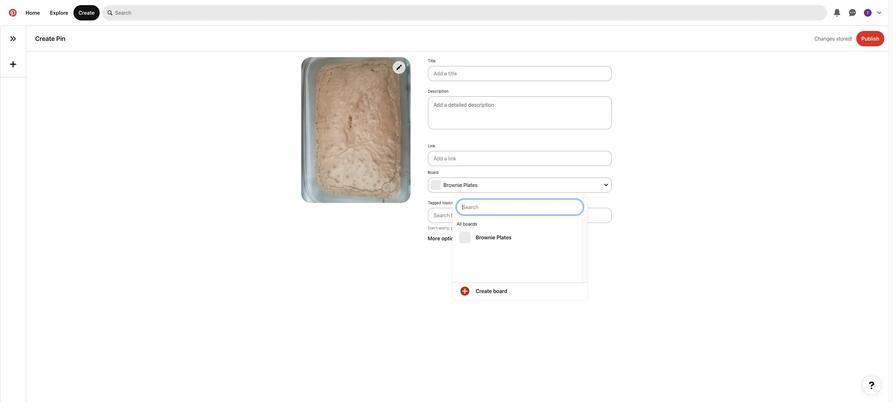Task type: locate. For each thing, give the bounding box(es) containing it.
home link
[[20, 5, 45, 20]]

publish button
[[857, 31, 885, 46]]

all
[[457, 221, 462, 227]]

1 horizontal spatial create
[[78, 10, 95, 16]]

create pin
[[35, 35, 65, 42]]

brownie up (0)
[[444, 182, 462, 188]]

0 horizontal spatial plates
[[464, 182, 478, 188]]

plates for topmost brownie plates button
[[464, 182, 478, 188]]

brownie plates
[[444, 182, 478, 188], [476, 235, 512, 240]]

0 vertical spatial brownie plates
[[444, 182, 478, 188]]

create
[[78, 10, 95, 16], [35, 35, 55, 42], [476, 288, 492, 294]]

0 horizontal spatial create
[[35, 35, 55, 42]]

search icon image
[[107, 10, 113, 15]]

2 vertical spatial create
[[476, 288, 492, 294]]

brownie plates down "tags"
[[476, 235, 512, 240]]

brownie plates button down tagged topics (0) text box
[[453, 229, 582, 246]]

create link
[[73, 5, 100, 20]]

1 vertical spatial brownie
[[476, 235, 496, 240]]

Link url field
[[428, 151, 612, 166]]

plates
[[464, 182, 478, 188], [497, 235, 512, 240]]

topics
[[442, 200, 454, 205]]

0 horizontal spatial brownie
[[444, 182, 462, 188]]

all boards
[[457, 221, 477, 227]]

1 vertical spatial plates
[[497, 235, 512, 240]]

2 horizontal spatial create
[[476, 288, 492, 294]]

0 vertical spatial brownie plates button
[[428, 177, 612, 193]]

title
[[428, 58, 436, 63]]

0 vertical spatial create
[[78, 10, 95, 16]]

1 vertical spatial brownie plates
[[476, 235, 512, 240]]

create inside button
[[476, 288, 492, 294]]

brownie plates up (0)
[[444, 182, 478, 188]]

0 vertical spatial brownie
[[444, 182, 462, 188]]

brownie down your
[[476, 235, 496, 240]]

brownie plates button
[[428, 177, 612, 193], [453, 229, 582, 246]]

Tagged topics (0) text field
[[428, 208, 612, 223]]

create left pin
[[35, 35, 55, 42]]

create for create pin
[[35, 35, 55, 42]]

see
[[475, 226, 482, 230]]

create left search icon
[[78, 10, 95, 16]]

description
[[428, 89, 449, 94]]

1 vertical spatial brownie plates button
[[453, 229, 582, 246]]

1 horizontal spatial brownie
[[476, 235, 496, 240]]

create for create
[[78, 10, 95, 16]]

Title text field
[[428, 66, 612, 81]]

Search text field
[[115, 5, 827, 20]]

brownie plates button up search through your boards search box
[[428, 177, 612, 193]]

create left 'board'
[[476, 288, 492, 294]]

explore
[[50, 10, 68, 16]]

more options
[[428, 236, 460, 241]]

brownie plates for the bottom brownie plates button
[[476, 235, 512, 240]]

changes stored!
[[815, 36, 853, 41]]

explore link
[[45, 5, 73, 20]]

plates for the bottom brownie plates button
[[497, 235, 512, 240]]

0 vertical spatial plates
[[464, 182, 478, 188]]

1 horizontal spatial plates
[[497, 235, 512, 240]]

Add a detailed description field
[[434, 102, 606, 108]]

brownie
[[444, 182, 462, 188], [476, 235, 496, 240]]

1 vertical spatial create
[[35, 35, 55, 42]]

people
[[451, 226, 463, 230]]



Task type: vqa. For each thing, say whether or not it's contained in the screenshot.
PUBLISH
yes



Task type: describe. For each thing, give the bounding box(es) containing it.
tagged topics (0)
[[428, 200, 460, 205]]

changes
[[815, 36, 835, 41]]

link
[[428, 144, 435, 148]]

tags
[[492, 226, 500, 230]]

more
[[428, 236, 440, 241]]

(0)
[[455, 200, 460, 205]]

won't
[[464, 226, 474, 230]]

don't worry, people won't see your tags
[[428, 226, 500, 230]]

brownie plates for topmost brownie plates button
[[444, 182, 478, 188]]

boards
[[463, 221, 477, 227]]

don't
[[428, 226, 438, 230]]

board
[[493, 288, 508, 294]]

create board
[[476, 288, 508, 294]]

worry,
[[439, 226, 450, 230]]

tyler black image
[[864, 9, 872, 17]]

board
[[428, 170, 439, 175]]

pin
[[56, 35, 65, 42]]

create board button
[[453, 283, 587, 299]]

create for create board
[[476, 288, 492, 294]]

tagged
[[428, 200, 441, 205]]

choose a board image
[[604, 183, 608, 187]]

your
[[483, 226, 491, 230]]

publish
[[862, 36, 880, 41]]

more options button
[[427, 236, 613, 241]]

options
[[442, 236, 460, 241]]

stored!
[[837, 36, 853, 41]]

home
[[26, 10, 40, 16]]

Search through your boards search field
[[457, 199, 583, 215]]



